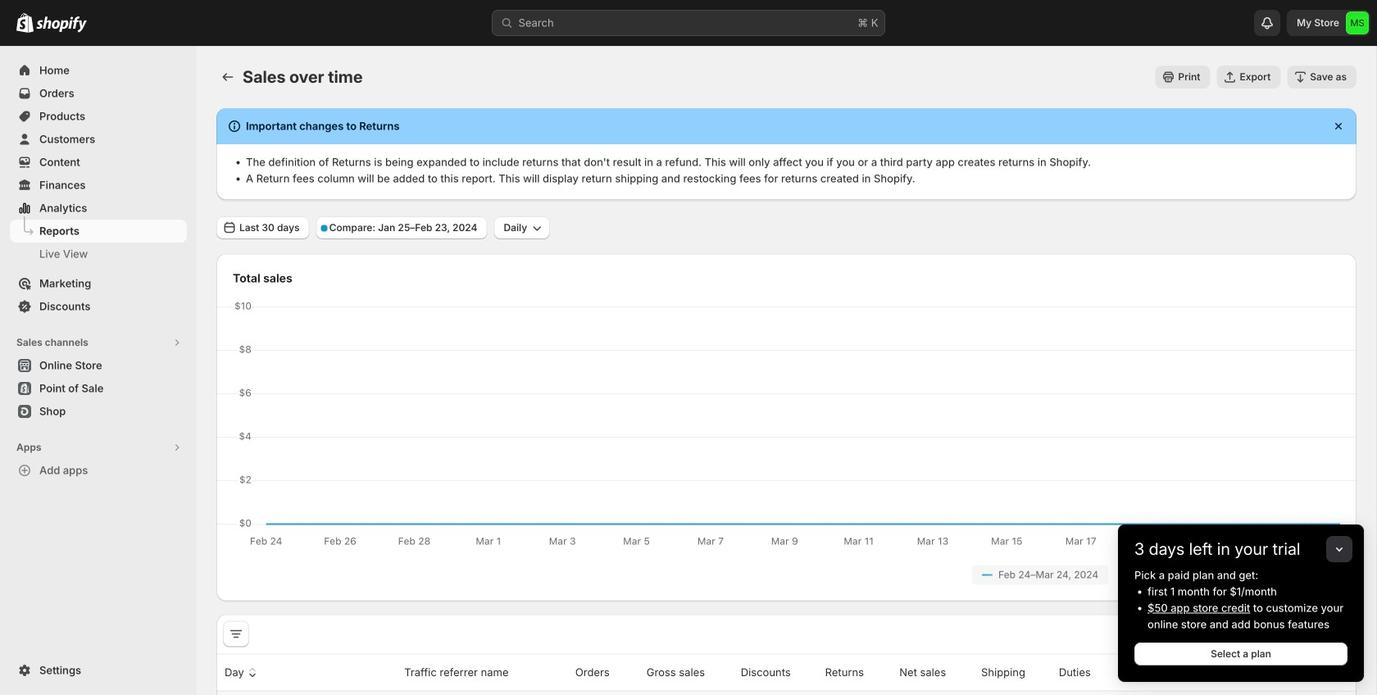Task type: locate. For each thing, give the bounding box(es) containing it.
1 horizontal spatial shopify image
[[36, 16, 87, 33]]

shopify image
[[16, 13, 34, 33], [36, 16, 87, 33]]

0 horizontal spatial shopify image
[[16, 13, 34, 33]]



Task type: describe. For each thing, give the bounding box(es) containing it.
my store image
[[1346, 11, 1369, 34]]



Task type: vqa. For each thing, say whether or not it's contained in the screenshot.
shopify image
yes



